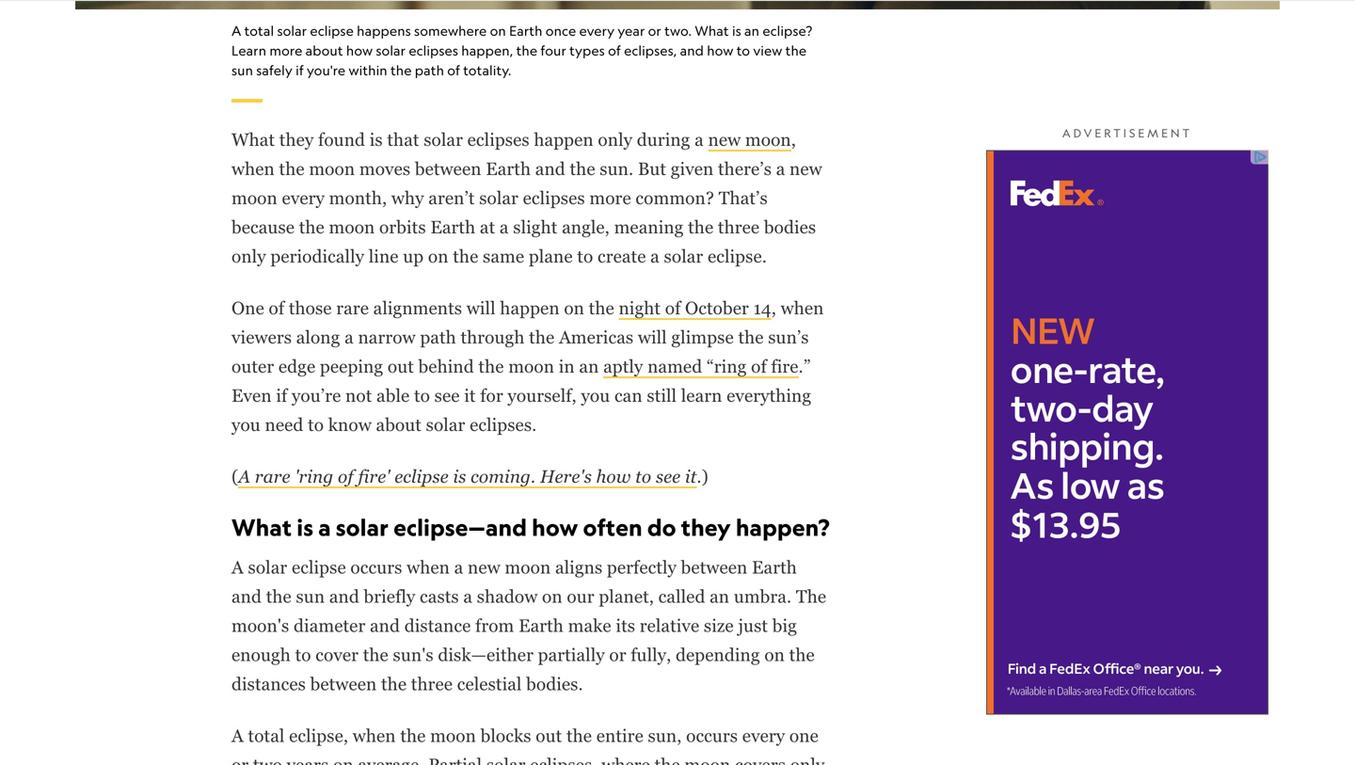 Task type: describe. For each thing, give the bounding box(es) containing it.
partial
[[429, 755, 482, 765]]

earth down what they found is that solar eclipses happen only during a new moon
[[486, 159, 531, 179]]

behind
[[419, 356, 474, 377]]

what for what they found is that solar eclipses happen only during a new moon
[[232, 129, 275, 150]]

to right able
[[414, 386, 430, 406]]

solar down meaning
[[664, 246, 704, 266]]

eclipses.
[[470, 415, 537, 435]]

four
[[541, 42, 567, 58]]

named
[[648, 356, 703, 377]]

is down 'ring
[[297, 513, 314, 542]]

at
[[480, 217, 495, 237]]

solar up the at on the left of page
[[479, 188, 519, 208]]

0 horizontal spatial you
[[232, 415, 261, 435]]

viewers
[[232, 327, 292, 347]]

moon up partial
[[430, 726, 476, 746]]

more inside , when the moon moves between earth and the sun. but given there's a new moon every month, why aren't solar eclipses more common? that's because the moon orbits earth at a slight angle, meaning the three bodies only periodically line up on the same plane to create a solar eclipse.
[[590, 188, 631, 208]]

happen?
[[736, 513, 830, 542]]

three inside a solar eclipse occurs when a new moon aligns perfectly between earth and the sun and briefly casts a shadow on our planet, called an umbra. the moon's diameter and distance from earth make its relative size just big enough to cover the sun's disk—either partially or fully, depending on the distances between the three celestial bodies.
[[411, 674, 453, 694]]

every inside , when the moon moves between earth and the sun. but given there's a new moon every month, why aren't solar eclipses more common? that's because the moon orbits earth at a slight angle, meaning the three bodies only periodically line up on the same plane to create a solar eclipse.
[[282, 188, 325, 208]]

on down the "big" at the right bottom of the page
[[765, 645, 785, 665]]

moon up there's
[[746, 129, 792, 150]]

earth up partially
[[519, 615, 564, 636]]

solar down happens
[[376, 42, 406, 58]]

1 vertical spatial between
[[681, 557, 748, 577]]

everything
[[727, 386, 812, 406]]

to up 'do'
[[636, 467, 652, 487]]

a total solar eclipse happens somewhere on earth once every year or two. what is an eclipse? learn more about how solar eclipses happen, the four types of eclipses, and how to view the sun safely if you're within the path of totality.
[[232, 23, 813, 78]]

casts
[[420, 586, 459, 607]]

up
[[403, 246, 424, 266]]

0 vertical spatial you
[[581, 386, 610, 406]]

view
[[753, 42, 783, 58]]

0 vertical spatial rare
[[336, 298, 369, 318]]

the up because
[[279, 159, 305, 179]]

bodies.
[[526, 674, 583, 694]]

every inside a total eclipse, when the moon blocks out the entire sun, occurs every one or two years on average. partial solar eclipses, where the moon covers onl
[[743, 726, 785, 746]]

one
[[790, 726, 819, 746]]

and inside a total solar eclipse happens somewhere on earth once every year or two. what is an eclipse? learn more about how solar eclipses happen, the four types of eclipses, and how to view the sun safely if you're within the path of totality.
[[680, 42, 704, 58]]

here's
[[540, 467, 592, 487]]

years
[[287, 755, 329, 765]]

the up americas
[[589, 298, 615, 318]]

along
[[296, 327, 340, 347]]

2 vertical spatial between
[[310, 674, 377, 694]]

."
[[799, 356, 811, 377]]

moon down found at the top left of page
[[309, 159, 355, 179]]

and inside , when the moon moves between earth and the sun. but given there's a new moon every month, why aren't solar eclipses more common? that's because the moon orbits earth at a slight angle, meaning the three bodies only periodically line up on the same plane to create a solar eclipse.
[[536, 159, 566, 179]]

of right "one"
[[269, 298, 284, 318]]

how left view
[[707, 42, 734, 58]]

somewhere
[[414, 23, 487, 39]]

safely
[[256, 62, 293, 78]]

a for a total solar eclipse happens somewhere on earth once every year or two. what is an eclipse? learn more about how solar eclipses happen, the four types of eclipses, and how to view the sun safely if you're within the path of totality.
[[232, 23, 241, 39]]

the
[[796, 586, 827, 607]]

aptly named "ring of fire
[[604, 356, 799, 377]]

a down meaning
[[651, 246, 660, 266]]

through
[[461, 327, 525, 347]]

cover
[[316, 645, 359, 665]]

night of october 14 link
[[619, 298, 772, 320]]

when inside , when viewers along a narrow path through the americas will glimpse the sun's outer edge peeping out behind the moon in an
[[781, 298, 824, 318]]

out inside , when viewers along a narrow path through the americas will glimpse the sun's outer edge peeping out behind the moon in an
[[388, 356, 414, 377]]

and up moon's
[[232, 586, 262, 607]]

create
[[598, 246, 646, 266]]

eclipses inside a total solar eclipse happens somewhere on earth once every year or two. what is an eclipse? learn more about how solar eclipses happen, the four types of eclipses, and how to view the sun safely if you're within the path of totality.
[[409, 42, 459, 58]]

, when viewers along a narrow path through the americas will glimpse the sun's outer edge peeping out behind the moon in an
[[232, 298, 824, 377]]

new moon link
[[708, 129, 792, 152]]

make
[[568, 615, 612, 636]]

do
[[648, 513, 677, 542]]

the down common?
[[688, 217, 714, 237]]

solar inside a total eclipse, when the moon blocks out the entire sun, occurs every one or two years on average. partial solar eclipses, where the moon covers onl
[[487, 755, 526, 765]]

relative
[[640, 615, 700, 636]]

the down sun,
[[655, 755, 680, 765]]

during
[[637, 129, 691, 150]]

a right casts
[[464, 586, 473, 607]]

when inside a total eclipse, when the moon blocks out the entire sun, occurs every one or two years on average. partial solar eclipses, where the moon covers onl
[[353, 726, 396, 746]]

night
[[619, 298, 661, 318]]

eclipse inside a total solar eclipse happens somewhere on earth once every year or two. what is an eclipse? learn more about how solar eclipses happen, the four types of eclipses, and how to view the sun safely if you're within the path of totality.
[[310, 23, 354, 39]]

fire
[[771, 356, 799, 377]]

fully,
[[631, 645, 672, 665]]

eclipses, inside a total solar eclipse happens somewhere on earth once every year or two. what is an eclipse? learn more about how solar eclipses happen, the four types of eclipses, and how to view the sun safely if you're within the path of totality.
[[624, 42, 677, 58]]

the up periodically
[[299, 217, 325, 237]]

one
[[232, 298, 264, 318]]

0 vertical spatial only
[[598, 129, 633, 150]]

out inside a total eclipse, when the moon blocks out the entire sun, occurs every one or two years on average. partial solar eclipses, where the moon covers onl
[[536, 726, 562, 746]]

and up diameter on the bottom
[[329, 586, 359, 607]]

14
[[754, 298, 772, 318]]

fire'
[[358, 467, 390, 487]]

two.
[[665, 23, 692, 39]]

aptly
[[604, 356, 643, 377]]

moon down month,
[[329, 217, 375, 237]]

distance
[[405, 615, 471, 636]]

entire
[[597, 726, 644, 746]]

depending
[[676, 645, 760, 665]]

size
[[704, 615, 734, 636]]

a up given at top
[[695, 129, 704, 150]]

learn
[[681, 386, 723, 406]]

how up within
[[346, 42, 373, 58]]

orbits
[[379, 217, 426, 237]]

eclipse,
[[289, 726, 348, 746]]

eclipse.
[[708, 246, 767, 266]]

, for new moon
[[792, 129, 796, 150]]

and down briefly
[[370, 615, 400, 636]]

the right within
[[391, 62, 412, 78]]

the left sun's on the left bottom
[[363, 645, 389, 665]]

will inside , when viewers along a narrow path through the americas will glimpse the sun's outer edge peeping out behind the moon in an
[[638, 327, 667, 347]]

, for night of october 14
[[772, 298, 777, 318]]

two
[[253, 755, 282, 765]]

not
[[346, 386, 372, 406]]

see inside ." even if you're not able to see it for yourself, you can still learn everything you need to know about solar eclipses.
[[435, 386, 460, 406]]

eclipses inside , when the moon moves between earth and the sun. but given there's a new moon every month, why aren't solar eclipses more common? that's because the moon orbits earth at a slight angle, meaning the three bodies only periodically line up on the same plane to create a solar eclipse.
[[523, 188, 585, 208]]

more inside a total solar eclipse happens somewhere on earth once every year or two. what is an eclipse? learn more about how solar eclipses happen, the four types of eclipses, and how to view the sun safely if you're within the path of totality.
[[270, 42, 303, 58]]

it inside ." even if you're not able to see it for yourself, you can still learn everything you need to know about solar eclipses.
[[464, 386, 476, 406]]

where
[[602, 755, 651, 765]]

solar down fire'
[[336, 513, 389, 542]]

americas
[[559, 327, 634, 347]]

to down you're
[[308, 415, 324, 435]]

but
[[638, 159, 667, 179]]

the up moon's
[[266, 586, 292, 607]]

our
[[567, 586, 595, 607]]

need
[[265, 415, 304, 435]]

occurs inside a total eclipse, when the moon blocks out the entire sun, occurs every one or two years on average. partial solar eclipses, where the moon covers onl
[[686, 726, 738, 746]]

happens
[[357, 23, 411, 39]]

the up for
[[479, 356, 504, 377]]

what they found is that solar eclipses happen only during a new moon
[[232, 129, 792, 150]]

is inside a total solar eclipse happens somewhere on earth once every year or two. what is an eclipse? learn more about how solar eclipses happen, the four types of eclipses, and how to view the sun safely if you're within the path of totality.
[[732, 23, 742, 39]]

of right night
[[665, 298, 681, 318]]

0 horizontal spatial rare
[[255, 467, 290, 487]]

the left 'entire'
[[567, 726, 592, 746]]

a down 'ring
[[318, 513, 331, 542]]

(
[[232, 467, 238, 487]]

perfectly
[[607, 557, 677, 577]]

learn
[[232, 42, 267, 58]]

on inside a total eclipse, when the moon blocks out the entire sun, occurs every one or two years on average. partial solar eclipses, where the moon covers onl
[[333, 755, 354, 765]]

disk—either
[[438, 645, 534, 665]]

the up average.
[[400, 726, 426, 746]]

narrow
[[358, 327, 416, 347]]

what for what is a solar eclipse—and how often do they happen?
[[232, 513, 292, 542]]

the down 14
[[739, 327, 764, 347]]

solar right that
[[424, 129, 463, 150]]

a for a total eclipse, when the moon blocks out the entire sun, occurs every one or two years on average. partial solar eclipses, where the moon covers onl
[[232, 726, 244, 746]]

sun's
[[768, 327, 809, 347]]

sun inside a solar eclipse occurs when a new moon aligns perfectly between earth and the sun and briefly casts a shadow on our planet, called an umbra. the moon's diameter and distance from earth make its relative size just big enough to cover the sun's disk—either partially or fully, depending on the distances between the three celestial bodies.
[[296, 586, 325, 607]]

sun,
[[648, 726, 682, 746]]

, when the moon moves between earth and the sun. but given there's a new moon every month, why aren't solar eclipses more common? that's because the moon orbits earth at a slight angle, meaning the three bodies only periodically line up on the same plane to create a solar eclipse.
[[232, 129, 823, 266]]

bodies
[[764, 217, 816, 237]]

three inside , when the moon moves between earth and the sun. but given there's a new moon every month, why aren't solar eclipses more common? that's because the moon orbits earth at a slight angle, meaning the three bodies only periodically line up on the same plane to create a solar eclipse.
[[718, 217, 760, 237]]

the left sun.
[[570, 159, 596, 179]]

same
[[483, 246, 525, 266]]

moon up because
[[232, 188, 278, 208]]

the left same
[[453, 246, 479, 266]]

blocks
[[481, 726, 532, 746]]

a right the at on the left of page
[[500, 217, 509, 237]]

moves
[[360, 159, 411, 179]]

how right the here's
[[597, 467, 631, 487]]



Task type: locate. For each thing, give the bounding box(es) containing it.
about inside ." even if you're not able to see it for yourself, you can still learn everything you need to know about solar eclipses.
[[376, 415, 422, 435]]

you
[[581, 386, 610, 406], [232, 415, 261, 435]]

to left view
[[737, 42, 750, 58]]

year
[[618, 23, 645, 39]]

about down able
[[376, 415, 422, 435]]

0 vertical spatial more
[[270, 42, 303, 58]]

that's
[[719, 188, 768, 208]]

on inside a total solar eclipse happens somewhere on earth once every year or two. what is an eclipse? learn more about how solar eclipses happen, the four types of eclipses, and how to view the sun safely if you're within the path of totality.
[[490, 23, 506, 39]]

1 vertical spatial sun
[[296, 586, 325, 607]]

eclipses, inside a total eclipse, when the moon blocks out the entire sun, occurs every one or two years on average. partial solar eclipses, where the moon covers onl
[[530, 755, 597, 765]]

solar up moon's
[[248, 557, 287, 577]]

know
[[328, 415, 372, 435]]

2 horizontal spatial or
[[648, 23, 662, 39]]

between up the called on the bottom
[[681, 557, 748, 577]]

moon left covers
[[685, 755, 731, 765]]

only inside , when the moon moves between earth and the sun. but given there's a new moon every month, why aren't solar eclipses more common? that's because the moon orbits earth at a slight angle, meaning the three bodies only periodically line up on the same plane to create a solar eclipse.
[[232, 246, 266, 266]]

an inside a total solar eclipse happens somewhere on earth once every year or two. what is an eclipse? learn more about how solar eclipses happen, the four types of eclipses, and how to view the sun safely if you're within the path of totality.
[[745, 23, 760, 39]]

out
[[388, 356, 414, 377], [536, 726, 562, 746]]

coming.
[[471, 467, 536, 487]]

'ring
[[295, 467, 334, 487]]

to down angle,
[[577, 246, 593, 266]]

when up average.
[[353, 726, 396, 746]]

1 horizontal spatial only
[[598, 129, 633, 150]]

diameter
[[294, 615, 366, 636]]

month,
[[329, 188, 387, 208]]

eclipses, down year
[[624, 42, 677, 58]]

between inside , when the moon moves between earth and the sun. but given there's a new moon every month, why aren't solar eclipses more common? that's because the moon orbits earth at a slight angle, meaning the three bodies only periodically line up on the same plane to create a solar eclipse.
[[415, 159, 482, 179]]

out right blocks
[[536, 726, 562, 746]]

2 horizontal spatial an
[[745, 23, 760, 39]]

0 vertical spatial three
[[718, 217, 760, 237]]

when inside a solar eclipse occurs when a new moon aligns perfectly between earth and the sun and briefly casts a shadow on our planet, called an umbra. the moon's diameter and distance from earth make its relative size just big enough to cover the sun's disk—either partially or fully, depending on the distances between the three celestial bodies.
[[407, 557, 450, 577]]

0 vertical spatial path
[[415, 62, 444, 78]]

alignments
[[373, 298, 462, 318]]

1 vertical spatial eclipses
[[468, 129, 530, 150]]

an right "in"
[[579, 356, 599, 377]]

line
[[369, 246, 399, 266]]

0 vertical spatial will
[[467, 298, 496, 318]]

path inside , when viewers along a narrow path through the americas will glimpse the sun's outer edge peeping out behind the moon in an
[[420, 327, 456, 347]]

0 vertical spatial about
[[306, 42, 343, 58]]

1 vertical spatial see
[[656, 467, 681, 487]]

0 vertical spatial new
[[708, 129, 741, 150]]

0 horizontal spatial out
[[388, 356, 414, 377]]

0 horizontal spatial every
[[282, 188, 325, 208]]

sun up diameter on the bottom
[[296, 586, 325, 607]]

eclipse
[[310, 23, 354, 39], [395, 467, 449, 487], [292, 557, 346, 577]]

an up view
[[745, 23, 760, 39]]

aligns
[[555, 557, 603, 577]]

1 horizontal spatial rare
[[336, 298, 369, 318]]

see down behind on the left top of page
[[435, 386, 460, 406]]

to inside , when the moon moves between earth and the sun. but given there's a new moon every month, why aren't solar eclipses more common? that's because the moon orbits earth at a slight angle, meaning the three bodies only periodically line up on the same plane to create a solar eclipse.
[[577, 246, 593, 266]]

1 horizontal spatial eclipses,
[[624, 42, 677, 58]]

1 vertical spatial ,
[[772, 298, 777, 318]]

or left two.
[[648, 23, 662, 39]]

1 horizontal spatial it
[[685, 467, 697, 487]]

, inside , when the moon moves between earth and the sun. but given there's a new moon every month, why aren't solar eclipses more common? that's because the moon orbits earth at a slight angle, meaning the three bodies only periodically line up on the same plane to create a solar eclipse.
[[792, 129, 796, 150]]

a for a solar eclipse occurs when a new moon aligns perfectly between earth and the sun and briefly casts a shadow on our planet, called an umbra. the moon's diameter and distance from earth make its relative size just big enough to cover the sun's disk—either partially or fully, depending on the distances between the three celestial bodies.
[[232, 557, 244, 577]]

big
[[773, 615, 797, 636]]

new inside a solar eclipse occurs when a new moon aligns perfectly between earth and the sun and briefly casts a shadow on our planet, called an umbra. the moon's diameter and distance from earth make its relative size just big enough to cover the sun's disk—either partially or fully, depending on the distances between the three celestial bodies.
[[468, 557, 501, 577]]

the right through
[[529, 327, 555, 347]]

how
[[346, 42, 373, 58], [707, 42, 734, 58], [597, 467, 631, 487], [532, 513, 578, 542]]

to left cover
[[295, 645, 311, 665]]

0 vertical spatial eclipses
[[409, 42, 459, 58]]

when up sun's
[[781, 298, 824, 318]]

if inside a total solar eclipse happens somewhere on earth once every year or two. what is an eclipse? learn more about how solar eclipses happen, the four types of eclipses, and how to view the sun safely if you're within the path of totality.
[[296, 62, 304, 78]]

1 vertical spatial three
[[411, 674, 453, 694]]

there's
[[718, 159, 772, 179]]

earth down aren't
[[431, 217, 476, 237]]

a inside a total eclipse, when the moon blocks out the entire sun, occurs every one or two years on average. partial solar eclipses, where the moon covers onl
[[232, 726, 244, 746]]

0 vertical spatial sun
[[232, 62, 253, 78]]

( a rare 'ring of fire' eclipse is coming. here's how to see it .)
[[232, 467, 709, 487]]

a up moon's
[[232, 557, 244, 577]]

glimpse
[[672, 327, 734, 347]]

on left our
[[542, 586, 563, 607]]

they left found at the top left of page
[[279, 129, 314, 150]]

from
[[475, 615, 514, 636]]

of
[[608, 42, 621, 58], [447, 62, 460, 78], [269, 298, 284, 318], [665, 298, 681, 318], [751, 356, 767, 377], [338, 467, 354, 487]]

2 vertical spatial eclipse
[[292, 557, 346, 577]]

of down year
[[608, 42, 621, 58]]

1 horizontal spatial ,
[[792, 129, 796, 150]]

total for solar
[[244, 23, 274, 39]]

more
[[270, 42, 303, 58], [590, 188, 631, 208]]

or inside a total eclipse, when the moon blocks out the entire sun, occurs every one or two years on average. partial solar eclipses, where the moon covers onl
[[232, 755, 249, 765]]

solar inside ." even if you're not able to see it for yourself, you can still learn everything you need to know about solar eclipses.
[[426, 415, 465, 435]]

that
[[387, 129, 419, 150]]

0 horizontal spatial eclipses,
[[530, 755, 597, 765]]

every up because
[[282, 188, 325, 208]]

total for eclipse,
[[248, 726, 285, 746]]

1 vertical spatial you
[[232, 415, 261, 435]]

only up sun.
[[598, 129, 633, 150]]

0 horizontal spatial ,
[[772, 298, 777, 318]]

rare right those on the top of page
[[336, 298, 369, 318]]

totality.
[[463, 62, 512, 78]]

1 vertical spatial eclipse
[[395, 467, 449, 487]]

0 horizontal spatial see
[[435, 386, 460, 406]]

is
[[732, 23, 742, 39], [370, 129, 383, 150], [453, 467, 466, 487], [297, 513, 314, 542]]

1 horizontal spatial every
[[580, 23, 615, 39]]

angle,
[[562, 217, 610, 237]]

only down because
[[232, 246, 266, 266]]

how up aligns at the left
[[532, 513, 578, 542]]

0 vertical spatial out
[[388, 356, 414, 377]]

a up 'peeping'
[[345, 327, 354, 347]]

a up casts
[[454, 557, 464, 577]]

distances
[[232, 674, 306, 694]]

between down cover
[[310, 674, 377, 694]]

aptly named "ring of fire link
[[604, 356, 799, 379]]

0 horizontal spatial between
[[310, 674, 377, 694]]

0 horizontal spatial only
[[232, 246, 266, 266]]

2 horizontal spatial between
[[681, 557, 748, 577]]

of left totality.
[[447, 62, 460, 78]]

a inside a total solar eclipse happens somewhere on earth once every year or two. what is an eclipse? learn more about how solar eclipses happen, the four types of eclipses, and how to view the sun safely if you're within the path of totality.
[[232, 23, 241, 39]]

0 vertical spatial every
[[580, 23, 615, 39]]

1 horizontal spatial between
[[415, 159, 482, 179]]

0 horizontal spatial if
[[276, 386, 287, 406]]

1 vertical spatial if
[[276, 386, 287, 406]]

out up able
[[388, 356, 414, 377]]

briefly
[[364, 586, 416, 607]]

0 vertical spatial total
[[244, 23, 274, 39]]

moon up yourself,
[[509, 356, 555, 377]]

1 horizontal spatial an
[[710, 586, 730, 607]]

about up you're
[[306, 42, 343, 58]]

what is a solar eclipse—and how often do they happen?
[[232, 513, 830, 542]]

1 vertical spatial eclipses,
[[530, 755, 597, 765]]

once
[[546, 23, 576, 39]]

"ring
[[707, 356, 747, 377]]

october
[[685, 298, 749, 318]]

total up the learn
[[244, 23, 274, 39]]

if right safely
[[296, 62, 304, 78]]

an up size
[[710, 586, 730, 607]]

about inside a total solar eclipse happens somewhere on earth once every year or two. what is an eclipse? learn more about how solar eclipses happen, the four types of eclipses, and how to view the sun safely if you're within the path of totality.
[[306, 42, 343, 58]]

more up safely
[[270, 42, 303, 58]]

1 horizontal spatial occurs
[[686, 726, 738, 746]]

, up bodies on the right of the page
[[792, 129, 796, 150]]

.)
[[697, 467, 709, 487]]

found
[[318, 129, 365, 150]]

three up the eclipse. on the top right of the page
[[718, 217, 760, 237]]

is left eclipse?
[[732, 23, 742, 39]]

every
[[580, 23, 615, 39], [282, 188, 325, 208], [743, 726, 785, 746]]

plane
[[529, 246, 573, 266]]

1 vertical spatial or
[[609, 645, 627, 665]]

1 horizontal spatial you
[[581, 386, 610, 406]]

1 horizontal spatial if
[[296, 62, 304, 78]]

only
[[598, 129, 633, 150], [232, 246, 266, 266]]

occurs up briefly
[[351, 557, 402, 577]]

1 horizontal spatial more
[[590, 188, 631, 208]]

or inside a solar eclipse occurs when a new moon aligns perfectly between earth and the sun and briefly casts a shadow on our planet, called an umbra. the moon's diameter and distance from earth make its relative size just big enough to cover the sun's disk—either partially or fully, depending on the distances between the three celestial bodies.
[[609, 645, 627, 665]]

the
[[516, 42, 538, 58], [786, 42, 807, 58], [391, 62, 412, 78], [279, 159, 305, 179], [570, 159, 596, 179], [299, 217, 325, 237], [688, 217, 714, 237], [453, 246, 479, 266], [589, 298, 615, 318], [529, 327, 555, 347], [739, 327, 764, 347], [479, 356, 504, 377], [266, 586, 292, 607], [363, 645, 389, 665], [790, 645, 815, 665], [381, 674, 407, 694], [400, 726, 426, 746], [567, 726, 592, 746], [655, 755, 680, 765]]

what inside a total solar eclipse happens somewhere on earth once every year or two. what is an eclipse? learn more about how solar eclipses happen, the four types of eclipses, and how to view the sun safely if you're within the path of totality.
[[695, 23, 729, 39]]

they right 'do'
[[681, 513, 731, 542]]

earth
[[509, 23, 543, 39], [486, 159, 531, 179], [431, 217, 476, 237], [752, 557, 797, 577], [519, 615, 564, 636]]

eclipse—and
[[394, 513, 527, 542]]

a solar eclipse occurs when a new moon aligns perfectly between earth and the sun and briefly casts a shadow on our planet, called an umbra. the moon's diameter and distance from earth make its relative size just big enough to cover the sun's disk—either partially or fully, depending on the distances between the three celestial bodies.
[[232, 557, 827, 694]]

earth up four
[[509, 23, 543, 39]]

moon inside , when viewers along a narrow path through the americas will glimpse the sun's outer edge peeping out behind the moon in an
[[509, 356, 555, 377]]

will down night
[[638, 327, 667, 347]]

or inside a total solar eclipse happens somewhere on earth once every year or two. what is an eclipse? learn more about how solar eclipses happen, the four types of eclipses, and how to view the sun safely if you're within the path of totality.
[[648, 23, 662, 39]]

partially
[[538, 645, 605, 665]]

when inside , when the moon moves between earth and the sun. but given there's a new moon every month, why aren't solar eclipses more common? that's because the moon orbits earth at a slight angle, meaning the three bodies only periodically line up on the same plane to create a solar eclipse.
[[232, 159, 275, 179]]

those
[[289, 298, 332, 318]]

eclipse up you're
[[310, 23, 354, 39]]

aren't
[[429, 188, 475, 208]]

happen
[[534, 129, 594, 150], [500, 298, 560, 318]]

on up the happen,
[[490, 23, 506, 39]]

of left "fire"
[[751, 356, 767, 377]]

for
[[480, 386, 503, 406]]

if inside ." even if you're not able to see it for yourself, you can still learn everything you need to know about solar eclipses.
[[276, 386, 287, 406]]

0 vertical spatial if
[[296, 62, 304, 78]]

0 horizontal spatial occurs
[[351, 557, 402, 577]]

solar up safely
[[277, 23, 307, 39]]

1 vertical spatial will
[[638, 327, 667, 347]]

0 vertical spatial occurs
[[351, 557, 402, 577]]

and down what they found is that solar eclipses happen only during a new moon
[[536, 159, 566, 179]]

0 vertical spatial an
[[745, 23, 760, 39]]

0 horizontal spatial about
[[306, 42, 343, 58]]

eclipses down totality.
[[468, 129, 530, 150]]

on inside , when the moon moves between earth and the sun. but given there's a new moon every month, why aren't solar eclipses more common? that's because the moon orbits earth at a slight angle, meaning the three bodies only periodically line up on the same plane to create a solar eclipse.
[[428, 246, 449, 266]]

rare right (
[[255, 467, 290, 487]]

to inside a total solar eclipse happens somewhere on earth once every year or two. what is an eclipse? learn more about how solar eclipses happen, the four types of eclipses, and how to view the sun safely if you're within the path of totality.
[[737, 42, 750, 58]]

on up americas
[[564, 298, 585, 318]]

of left fire'
[[338, 467, 354, 487]]

sun inside a total solar eclipse happens somewhere on earth once every year or two. what is an eclipse? learn more about how solar eclipses happen, the four types of eclipses, and how to view the sun safely if you're within the path of totality.
[[232, 62, 253, 78]]

0 horizontal spatial they
[[279, 129, 314, 150]]

1 horizontal spatial will
[[638, 327, 667, 347]]

a inside , when viewers along a narrow path through the americas will glimpse the sun's outer edge peeping out behind the moon in an
[[345, 327, 354, 347]]

and
[[680, 42, 704, 58], [536, 159, 566, 179], [232, 586, 262, 607], [329, 586, 359, 607], [370, 615, 400, 636]]

1 vertical spatial every
[[282, 188, 325, 208]]

advertisement region
[[987, 150, 1269, 715]]

1 horizontal spatial sun
[[296, 586, 325, 607]]

is left coming.
[[453, 467, 466, 487]]

1 vertical spatial they
[[681, 513, 731, 542]]

on
[[490, 23, 506, 39], [428, 246, 449, 266], [564, 298, 585, 318], [542, 586, 563, 607], [765, 645, 785, 665], [333, 755, 354, 765]]

2 horizontal spatial every
[[743, 726, 785, 746]]

." even if you're not able to see it for yourself, you can still learn everything you need to know about solar eclipses.
[[232, 356, 812, 435]]

happen down four
[[534, 129, 594, 150]]

2 vertical spatial every
[[743, 726, 785, 746]]

1 vertical spatial total
[[248, 726, 285, 746]]

given
[[671, 159, 714, 179]]

1 vertical spatial an
[[579, 356, 599, 377]]

if up need
[[276, 386, 287, 406]]

when up because
[[232, 159, 275, 179]]

total inside a total solar eclipse happens somewhere on earth once every year or two. what is an eclipse? learn more about how solar eclipses happen, the four types of eclipses, and how to view the sun safely if you're within the path of totality.
[[244, 23, 274, 39]]

0 vertical spatial what
[[695, 23, 729, 39]]

to
[[737, 42, 750, 58], [577, 246, 593, 266], [414, 386, 430, 406], [308, 415, 324, 435], [636, 467, 652, 487], [295, 645, 311, 665]]

0 horizontal spatial three
[[411, 674, 453, 694]]

1 vertical spatial only
[[232, 246, 266, 266]]

a up the learn
[[232, 23, 241, 39]]

new
[[708, 129, 741, 150], [790, 159, 823, 179], [468, 557, 501, 577]]

path inside a total solar eclipse happens somewhere on earth once every year or two. what is an eclipse? learn more about how solar eclipses happen, the four types of eclipses, and how to view the sun safely if you're within the path of totality.
[[415, 62, 444, 78]]

1 vertical spatial happen
[[500, 298, 560, 318]]

2 vertical spatial what
[[232, 513, 292, 542]]

2 vertical spatial an
[[710, 586, 730, 607]]

its
[[616, 615, 636, 636]]

to inside a solar eclipse occurs when a new moon aligns perfectly between earth and the sun and briefly casts a shadow on our planet, called an umbra. the moon's diameter and distance from earth make its relative size just big enough to cover the sun's disk—either partially or fully, depending on the distances between the three celestial bodies.
[[295, 645, 311, 665]]

or left 'two'
[[232, 755, 249, 765]]

earth inside a total solar eclipse happens somewhere on earth once every year or two. what is an eclipse? learn more about how solar eclipses happen, the four types of eclipses, and how to view the sun safely if you're within the path of totality.
[[509, 23, 543, 39]]

you're
[[307, 62, 346, 78]]

1 horizontal spatial three
[[718, 217, 760, 237]]

0 horizontal spatial sun
[[232, 62, 253, 78]]

every inside a total solar eclipse happens somewhere on earth once every year or two. what is an eclipse? learn more about how solar eclipses happen, the four types of eclipses, and how to view the sun safely if you're within the path of totality.
[[580, 23, 615, 39]]

2 vertical spatial eclipses
[[523, 188, 585, 208]]

sun's
[[393, 645, 434, 665]]

1 vertical spatial what
[[232, 129, 275, 150]]

still
[[647, 386, 677, 406]]

1 horizontal spatial see
[[656, 467, 681, 487]]

more down sun.
[[590, 188, 631, 208]]

new inside , when the moon moves between earth and the sun. but given there's a new moon every month, why aren't solar eclipses more common? that's because the moon orbits earth at a slight angle, meaning the three bodies only periodically line up on the same plane to create a solar eclipse.
[[790, 159, 823, 179]]

moon's
[[232, 615, 289, 636]]

common?
[[636, 188, 715, 208]]

able
[[377, 386, 410, 406]]

every up covers
[[743, 726, 785, 746]]

1 horizontal spatial new
[[708, 129, 741, 150]]

the left four
[[516, 42, 538, 58]]

0 horizontal spatial new
[[468, 557, 501, 577]]

total inside a total eclipse, when the moon blocks out the entire sun, occurs every one or two years on average. partial solar eclipses, where the moon covers onl
[[248, 726, 285, 746]]

0 vertical spatial eclipses,
[[624, 42, 677, 58]]

0 vertical spatial it
[[464, 386, 476, 406]]

or
[[648, 23, 662, 39], [609, 645, 627, 665], [232, 755, 249, 765]]

1 vertical spatial path
[[420, 327, 456, 347]]

0 horizontal spatial more
[[270, 42, 303, 58]]

outer
[[232, 356, 274, 377]]

0 horizontal spatial will
[[467, 298, 496, 318]]

0 horizontal spatial or
[[232, 755, 249, 765]]

0 vertical spatial they
[[279, 129, 314, 150]]

the down eclipse?
[[786, 42, 807, 58]]

a down distances
[[232, 726, 244, 746]]

an inside , when viewers along a narrow path through the americas will glimpse the sun's outer edge peeping out behind the moon in an
[[579, 356, 599, 377]]

new up bodies on the right of the page
[[790, 159, 823, 179]]

0 horizontal spatial an
[[579, 356, 599, 377]]

within
[[349, 62, 388, 78]]

one of those rare alignments will happen on the night of october 14
[[232, 298, 772, 318]]

or down the its
[[609, 645, 627, 665]]

the down the "big" at the right bottom of the page
[[790, 645, 815, 665]]

eclipses, down 'entire'
[[530, 755, 597, 765]]

1 vertical spatial it
[[685, 467, 697, 487]]

about
[[306, 42, 343, 58], [376, 415, 422, 435]]

1 vertical spatial about
[[376, 415, 422, 435]]

, inside , when viewers along a narrow path through the americas will glimpse the sun's outer edge peeping out behind the moon in an
[[772, 298, 777, 318]]

solar inside a solar eclipse occurs when a new moon aligns perfectly between earth and the sun and briefly casts a shadow on our planet, called an umbra. the moon's diameter and distance from earth make its relative size just big enough to cover the sun's disk—either partially or fully, depending on the distances between the three celestial bodies.
[[248, 557, 287, 577]]

0 vertical spatial happen
[[534, 129, 594, 150]]

1 horizontal spatial out
[[536, 726, 562, 746]]

happen up through
[[500, 298, 560, 318]]

1 horizontal spatial about
[[376, 415, 422, 435]]

1 vertical spatial occurs
[[686, 726, 738, 746]]

2 horizontal spatial new
[[790, 159, 823, 179]]

2 vertical spatial new
[[468, 557, 501, 577]]

moon inside a solar eclipse occurs when a new moon aligns perfectly between earth and the sun and briefly casts a shadow on our planet, called an umbra. the moon's diameter and distance from earth make its relative size just big enough to cover the sun's disk—either partially or fully, depending on the distances between the three celestial bodies.
[[505, 557, 551, 577]]

peeping
[[320, 356, 383, 377]]

eclipse inside a solar eclipse occurs when a new moon aligns perfectly between earth and the sun and briefly casts a shadow on our planet, called an umbra. the moon's diameter and distance from earth make its relative size just big enough to cover the sun's disk—either partially or fully, depending on the distances between the three celestial bodies.
[[292, 557, 346, 577]]

earth up umbra.
[[752, 557, 797, 577]]

sun
[[232, 62, 253, 78], [296, 586, 325, 607]]

what down safely
[[232, 129, 275, 150]]

a right there's
[[776, 159, 786, 179]]

is left that
[[370, 129, 383, 150]]

a left 'ring
[[238, 467, 251, 487]]

1 horizontal spatial they
[[681, 513, 731, 542]]

0 vertical spatial or
[[648, 23, 662, 39]]

0 vertical spatial eclipse
[[310, 23, 354, 39]]

just
[[738, 615, 768, 636]]

a inside a solar eclipse occurs when a new moon aligns perfectly between earth and the sun and briefly casts a shadow on our planet, called an umbra. the moon's diameter and distance from earth make its relative size just big enough to cover the sun's disk—either partially or fully, depending on the distances between the three celestial bodies.
[[232, 557, 244, 577]]

because
[[232, 217, 295, 237]]

types
[[570, 42, 605, 58]]

new up there's
[[708, 129, 741, 150]]

total
[[244, 23, 274, 39], [248, 726, 285, 746]]

they
[[279, 129, 314, 150], [681, 513, 731, 542]]

shadow
[[477, 586, 538, 607]]

2 vertical spatial or
[[232, 755, 249, 765]]

what down (
[[232, 513, 292, 542]]

often
[[583, 513, 643, 542]]

the down sun's on the left bottom
[[381, 674, 407, 694]]

planet,
[[599, 586, 654, 607]]

0 horizontal spatial it
[[464, 386, 476, 406]]

occurs inside a solar eclipse occurs when a new moon aligns perfectly between earth and the sun and briefly casts a shadow on our planet, called an umbra. the moon's diameter and distance from earth make its relative size just big enough to cover the sun's disk—either partially or fully, depending on the distances between the three celestial bodies.
[[351, 557, 402, 577]]

called
[[659, 586, 706, 607]]

0 vertical spatial see
[[435, 386, 460, 406]]

if
[[296, 62, 304, 78], [276, 386, 287, 406]]

an inside a solar eclipse occurs when a new moon aligns perfectly between earth and the sun and briefly casts a shadow on our planet, called an umbra. the moon's diameter and distance from earth make its relative size just big enough to cover the sun's disk—either partially or fully, depending on the distances between the three celestial bodies.
[[710, 586, 730, 607]]



Task type: vqa. For each thing, say whether or not it's contained in the screenshot.
Only within the , WHEN THE MOON MOVES BETWEEN EARTH AND THE SUN. BUT GIVEN THERE'S A NEW MOON EVERY MONTH, WHY AREN'T SOLAR ECLIPSES MORE COMMON? THAT'S BECAUSE THE MOON ORBITS EARTH AT A SLIGHT ANGLE, MEANING THE THREE BODIES ONLY PERIODICALLY LINE UP ON THE SAME PLANE TO CREATE A SOLAR ECLIPSE.
yes



